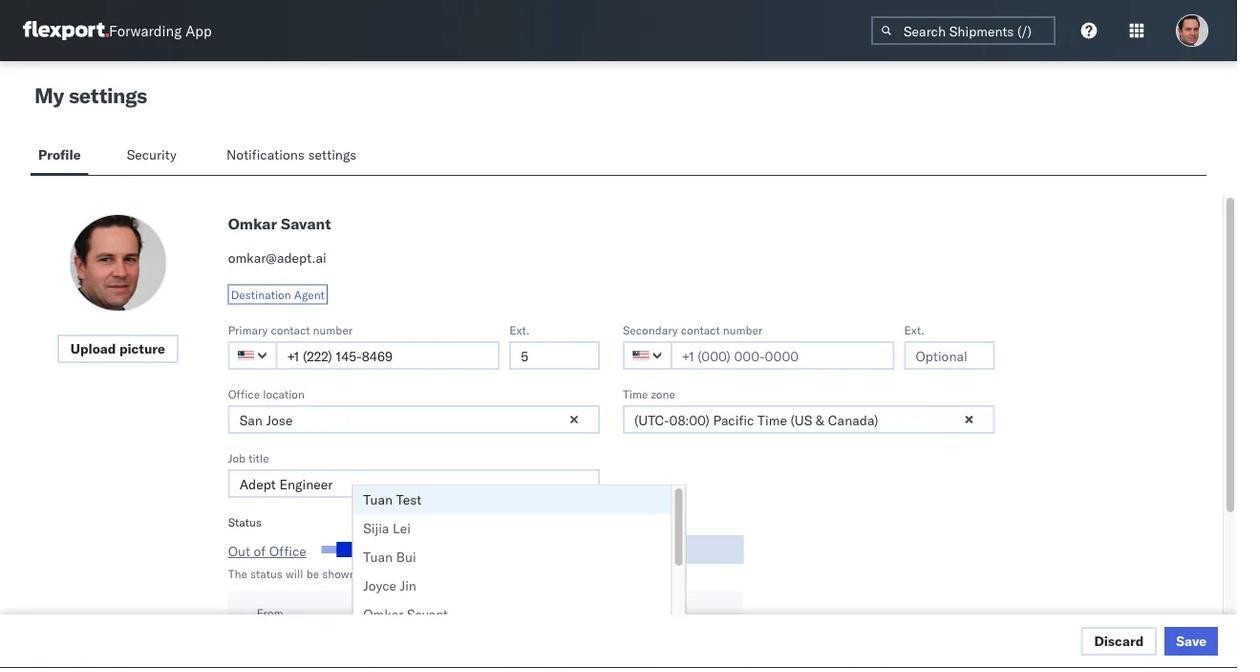 Task type: describe. For each thing, give the bounding box(es) containing it.
+1 (000) 000-0000 telephone field
[[671, 341, 895, 370]]

savant inside option
[[407, 606, 448, 623]]

lei
[[392, 520, 410, 537]]

-- : -- -- text field
[[496, 600, 641, 629]]

settings for my settings
[[69, 82, 147, 108]]

status
[[250, 566, 283, 581]]

number for secondary contact number
[[723, 323, 763, 337]]

from
[[257, 606, 283, 620]]

time
[[623, 387, 648, 401]]

location
[[263, 387, 305, 401]]

list box containing tuan test
[[353, 486, 686, 668]]

0 horizontal spatial omkar
[[228, 214, 277, 233]]

save
[[1177, 633, 1207, 649]]

contact for primary
[[271, 323, 310, 337]]

united states text field for secondary
[[623, 341, 673, 370]]

your
[[398, 566, 420, 581]]

united states text field for primary
[[228, 341, 278, 370]]

security
[[127, 146, 177, 163]]

job
[[228, 451, 246, 465]]

of
[[254, 543, 266, 560]]

sijia lei option
[[353, 514, 672, 543]]

ext. for secondary contact number
[[905, 323, 925, 337]]

Job title text field
[[228, 469, 600, 498]]

MMM D, YYYY text field
[[352, 600, 498, 629]]

number for primary contact number
[[313, 323, 353, 337]]

notifications settings
[[226, 146, 357, 163]]

sijia
[[363, 520, 389, 537]]

time zone
[[623, 387, 676, 401]]

flexport. image
[[23, 21, 109, 40]]

forwarding app
[[109, 22, 212, 40]]

upload
[[70, 340, 116, 357]]

zone
[[651, 387, 676, 401]]

tuan test option
[[353, 486, 672, 514]]

OOO till... text field
[[401, 535, 744, 564]]

app
[[186, 22, 212, 40]]

forwarding
[[109, 22, 182, 40]]

secondary
[[623, 323, 678, 337]]

Optional telephone field
[[905, 341, 995, 370]]

pdt
[[652, 606, 676, 623]]

contact for secondary
[[681, 323, 720, 337]]

ext. for primary contact number
[[510, 323, 530, 337]]

(UTC-08:00) Pacific Time (US & Canada) text field
[[623, 405, 995, 434]]

my settings
[[34, 82, 147, 108]]

the status will be shown next to your name in the messages.
[[228, 566, 542, 581]]

profile button
[[31, 138, 89, 175]]

joyce jin
[[363, 577, 416, 594]]

bui
[[396, 549, 416, 565]]

tuan for tuan bui
[[363, 549, 392, 565]]

the
[[228, 566, 247, 581]]

messages.
[[487, 566, 542, 581]]

my
[[34, 82, 64, 108]]

Optional telephone field
[[510, 341, 600, 370]]

out
[[228, 543, 250, 560]]

discard
[[1095, 633, 1144, 649]]

shown
[[322, 566, 356, 581]]



Task type: vqa. For each thing, say whether or not it's contained in the screenshot.
topmost office
yes



Task type: locate. For each thing, give the bounding box(es) containing it.
united states text field down primary
[[228, 341, 278, 370]]

settings inside button
[[308, 146, 357, 163]]

0 vertical spatial office
[[228, 387, 260, 401]]

test
[[396, 491, 421, 508]]

1 horizontal spatial savant
[[407, 606, 448, 623]]

0 vertical spatial savant
[[281, 214, 331, 233]]

name
[[423, 566, 452, 581]]

omkar savant inside option
[[363, 606, 448, 623]]

1 contact from the left
[[271, 323, 310, 337]]

job title
[[228, 451, 269, 465]]

secondary contact number
[[623, 323, 763, 337]]

ext. up optional phone field on the left bottom of the page
[[510, 323, 530, 337]]

notifications
[[226, 146, 305, 163]]

2 united states text field from the left
[[623, 341, 673, 370]]

united states text field down secondary on the right
[[623, 341, 673, 370]]

1 horizontal spatial settings
[[308, 146, 357, 163]]

in
[[455, 566, 465, 581]]

omkar savant up omkar@adept.ai
[[228, 214, 331, 233]]

joyce
[[363, 577, 396, 594]]

omkar down joyce
[[363, 606, 403, 623]]

omkar
[[228, 214, 277, 233], [363, 606, 403, 623]]

destination agent
[[231, 287, 325, 302]]

omkar savant option
[[353, 600, 672, 629]]

to
[[385, 566, 395, 581]]

0 vertical spatial omkar savant
[[228, 214, 331, 233]]

list box
[[353, 486, 686, 668]]

0 horizontal spatial settings
[[69, 82, 147, 108]]

office location
[[228, 387, 305, 401]]

ext. up optional telephone field at right
[[905, 323, 925, 337]]

1 number from the left
[[313, 323, 353, 337]]

contact down destination agent
[[271, 323, 310, 337]]

1 horizontal spatial united states text field
[[623, 341, 673, 370]]

savant up omkar@adept.ai
[[281, 214, 331, 233]]

1 vertical spatial savant
[[407, 606, 448, 623]]

savant
[[281, 214, 331, 233], [407, 606, 448, 623]]

1 horizontal spatial number
[[723, 323, 763, 337]]

omkar inside option
[[363, 606, 403, 623]]

number
[[313, 323, 353, 337], [723, 323, 763, 337]]

1 vertical spatial tuan
[[363, 549, 392, 565]]

1 horizontal spatial omkar savant
[[363, 606, 448, 623]]

notifications settings button
[[219, 138, 373, 175]]

next
[[359, 566, 382, 581]]

omkar savant down jin
[[363, 606, 448, 623]]

1 vertical spatial omkar
[[363, 606, 403, 623]]

2 contact from the left
[[681, 323, 720, 337]]

be
[[306, 566, 319, 581]]

tuan up "sijia"
[[363, 491, 392, 508]]

joyce jin option
[[353, 572, 672, 600]]

0 horizontal spatial contact
[[271, 323, 310, 337]]

2 number from the left
[[723, 323, 763, 337]]

0 horizontal spatial savant
[[281, 214, 331, 233]]

profile
[[38, 146, 81, 163]]

San Jose text field
[[228, 405, 600, 434]]

0 horizontal spatial united states text field
[[228, 341, 278, 370]]

1 ext. from the left
[[510, 323, 530, 337]]

destination
[[231, 287, 291, 302]]

United States text field
[[228, 341, 278, 370], [623, 341, 673, 370]]

Search Shipments (/) text field
[[872, 16, 1056, 45]]

None checkbox
[[322, 546, 349, 553]]

agent
[[294, 287, 325, 302]]

contact right secondary on the right
[[681, 323, 720, 337]]

the
[[468, 566, 484, 581]]

1 vertical spatial settings
[[308, 146, 357, 163]]

title
[[249, 451, 269, 465]]

settings for notifications settings
[[308, 146, 357, 163]]

1 horizontal spatial ext.
[[905, 323, 925, 337]]

contact
[[271, 323, 310, 337], [681, 323, 720, 337]]

2 tuan from the top
[[363, 549, 392, 565]]

number up +1 (000) 000-0000 telephone field
[[723, 323, 763, 337]]

will
[[286, 566, 303, 581]]

1 vertical spatial omkar savant
[[363, 606, 448, 623]]

0 horizontal spatial omkar savant
[[228, 214, 331, 233]]

office left location on the bottom of the page
[[228, 387, 260, 401]]

status
[[228, 515, 262, 529]]

upload picture button
[[57, 335, 179, 363]]

1 vertical spatial office
[[269, 543, 307, 560]]

primary
[[228, 323, 268, 337]]

2 ext. from the left
[[905, 323, 925, 337]]

settings
[[69, 82, 147, 108], [308, 146, 357, 163]]

0 vertical spatial tuan
[[363, 491, 392, 508]]

number down agent
[[313, 323, 353, 337]]

omkar@adept.ai
[[228, 249, 327, 266]]

tuan for tuan test
[[363, 491, 392, 508]]

0 vertical spatial settings
[[69, 82, 147, 108]]

settings right notifications
[[308, 146, 357, 163]]

1 horizontal spatial omkar
[[363, 606, 403, 623]]

ext.
[[510, 323, 530, 337], [905, 323, 925, 337]]

+1 (000) 000-0000 telephone field
[[276, 341, 500, 370]]

0 horizontal spatial office
[[228, 387, 260, 401]]

upload picture
[[70, 340, 165, 357]]

omkar up omkar@adept.ai
[[228, 214, 277, 233]]

tuan up next
[[363, 549, 392, 565]]

settings right "my"
[[69, 82, 147, 108]]

primary contact number
[[228, 323, 353, 337]]

savant down jin
[[407, 606, 448, 623]]

sijia lei
[[363, 520, 410, 537]]

jin
[[400, 577, 416, 594]]

tuan bui option
[[353, 543, 672, 572]]

0 horizontal spatial ext.
[[510, 323, 530, 337]]

save button
[[1165, 627, 1219, 656]]

tuan
[[363, 491, 392, 508], [363, 549, 392, 565]]

out of office
[[228, 543, 307, 560]]

forwarding app link
[[23, 21, 212, 40]]

1 tuan from the top
[[363, 491, 392, 508]]

office up will
[[269, 543, 307, 560]]

omkar savant
[[228, 214, 331, 233], [363, 606, 448, 623]]

office
[[228, 387, 260, 401], [269, 543, 307, 560]]

picture
[[119, 340, 165, 357]]

0 horizontal spatial number
[[313, 323, 353, 337]]

1 horizontal spatial contact
[[681, 323, 720, 337]]

tuan test
[[363, 491, 421, 508]]

1 horizontal spatial office
[[269, 543, 307, 560]]

tuan bui
[[363, 549, 416, 565]]

0 vertical spatial omkar
[[228, 214, 277, 233]]

discard button
[[1081, 627, 1158, 656]]

security button
[[119, 138, 188, 175]]

1 united states text field from the left
[[228, 341, 278, 370]]



